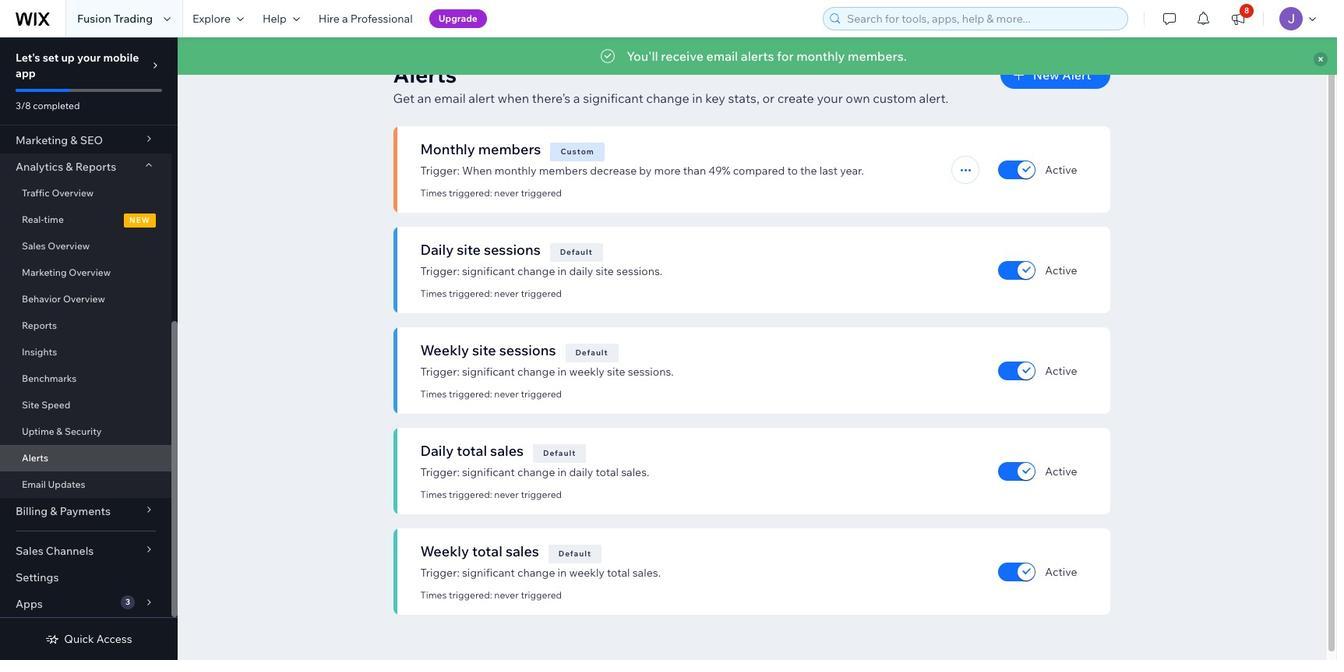 Task type: vqa. For each thing, say whether or not it's contained in the screenshot.
sales.
yes



Task type: locate. For each thing, give the bounding box(es) containing it.
custom
[[561, 147, 594, 157]]

1 trigger: from the top
[[420, 164, 460, 178]]

never down monthly members
[[494, 187, 519, 199]]

Search for tools, apps, help & more... field
[[842, 8, 1123, 30]]

triggered: down daily total sales
[[449, 489, 492, 500]]

never for monthly members
[[494, 187, 519, 199]]

0 vertical spatial sales
[[490, 442, 524, 460]]

traffic overview link
[[0, 180, 171, 207]]

1 horizontal spatial your
[[817, 90, 843, 106]]

sessions up the trigger: significant change in daily site sessions.
[[484, 241, 541, 259]]

2 weekly from the top
[[569, 566, 605, 580]]

1 vertical spatial marketing
[[22, 267, 67, 278]]

compared
[[733, 164, 785, 178]]

1 vertical spatial daily
[[569, 465, 593, 479]]

1 horizontal spatial email
[[706, 48, 738, 64]]

total
[[457, 442, 487, 460], [596, 465, 619, 479], [472, 542, 503, 560], [607, 566, 630, 580]]

marketing inside dropdown button
[[16, 133, 68, 147]]

alerts up email
[[22, 452, 48, 464]]

weekly
[[420, 341, 469, 359], [420, 542, 469, 560]]

triggered: for weekly total sales
[[449, 589, 492, 601]]

0 vertical spatial sales
[[22, 240, 46, 252]]

site
[[457, 241, 481, 259], [596, 264, 614, 278], [472, 341, 496, 359], [607, 365, 625, 379]]

weekly
[[569, 365, 605, 379], [569, 566, 605, 580]]

members.
[[848, 48, 907, 64]]

3 never from the top
[[494, 388, 519, 400]]

alerts up an
[[393, 61, 457, 88]]

5 times from the top
[[420, 589, 447, 601]]

0 vertical spatial alerts
[[393, 61, 457, 88]]

behavior overview link
[[0, 286, 171, 312]]

in for weekly total sales
[[558, 566, 567, 580]]

4 never from the top
[[494, 489, 519, 500]]

default for weekly site sessions
[[575, 348, 608, 358]]

2 triggered: from the top
[[449, 288, 492, 299]]

significant down 'weekly site sessions'
[[462, 365, 515, 379]]

2 daily from the top
[[569, 465, 593, 479]]

hire
[[319, 12, 340, 26]]

behavior
[[22, 293, 61, 305]]

trigger: significant change in weekly total sales.
[[420, 566, 661, 580]]

never down trigger: significant change in weekly site sessions.
[[494, 388, 519, 400]]

your left own
[[817, 90, 843, 106]]

0 vertical spatial weekly
[[420, 341, 469, 359]]

sales up the trigger: significant change in weekly total sales.
[[506, 542, 539, 560]]

default up the trigger: significant change in weekly total sales.
[[559, 549, 591, 559]]

2 weekly from the top
[[420, 542, 469, 560]]

alerts inside alerts get an email alert when there's a significant change in key stats, or create your own custom alert.
[[393, 61, 457, 88]]

4 trigger: from the top
[[420, 465, 460, 479]]

4 triggered: from the top
[[449, 489, 492, 500]]

own
[[846, 90, 870, 106]]

triggered down the trigger: significant change in daily site sessions.
[[521, 288, 562, 299]]

1 vertical spatial reports
[[22, 319, 57, 331]]

1 vertical spatial a
[[573, 90, 580, 106]]

marketing up analytics
[[16, 133, 68, 147]]

alert
[[468, 90, 495, 106]]

channels
[[46, 544, 94, 558]]

1 vertical spatial your
[[817, 90, 843, 106]]

times down daily site sessions
[[420, 288, 447, 299]]

sidebar element
[[0, 0, 178, 660]]

2 times from the top
[[420, 288, 447, 299]]

set
[[43, 51, 59, 65]]

sales.
[[621, 465, 649, 479], [633, 566, 661, 580]]

1 vertical spatial sales
[[506, 542, 539, 560]]

overview
[[52, 187, 94, 199], [48, 240, 90, 252], [69, 267, 111, 278], [63, 293, 105, 305]]

5 trigger: from the top
[[420, 566, 460, 580]]

your inside alerts get an email alert when there's a significant change in key stats, or create your own custom alert.
[[817, 90, 843, 106]]

your
[[77, 51, 101, 65], [817, 90, 843, 106]]

default up trigger: significant change in daily total sales.
[[543, 448, 576, 458]]

significant down daily total sales
[[462, 465, 515, 479]]

times down the monthly
[[420, 187, 447, 199]]

trigger: down daily total sales
[[420, 465, 460, 479]]

triggered: down 'weekly site sessions'
[[449, 388, 492, 400]]

overview for sales overview
[[48, 240, 90, 252]]

default
[[560, 247, 593, 257], [575, 348, 608, 358], [543, 448, 576, 458], [559, 549, 591, 559]]

0 vertical spatial monthly
[[797, 48, 845, 64]]

by
[[639, 164, 652, 178]]

1 daily from the top
[[569, 264, 593, 278]]

& inside popup button
[[50, 504, 57, 518]]

trigger: for daily total sales
[[420, 465, 460, 479]]

5 never from the top
[[494, 589, 519, 601]]

trigger: for daily site sessions
[[420, 264, 460, 278]]

never
[[494, 187, 519, 199], [494, 288, 519, 299], [494, 388, 519, 400], [494, 489, 519, 500], [494, 589, 519, 601]]

4 active from the top
[[1045, 464, 1077, 478]]

1 weekly from the top
[[420, 341, 469, 359]]

or
[[762, 90, 775, 106]]

new
[[1033, 67, 1059, 83]]

2 triggered from the top
[[521, 288, 562, 299]]

triggered for daily site sessions
[[521, 288, 562, 299]]

triggered: for monthly members
[[449, 187, 492, 199]]

alerts
[[393, 61, 457, 88], [22, 452, 48, 464]]

weekly for sessions
[[569, 365, 605, 379]]

monthly inside alert
[[797, 48, 845, 64]]

times triggered: never triggered down 'weekly site sessions'
[[420, 388, 562, 400]]

triggered down the trigger: significant change in weekly total sales.
[[521, 589, 562, 601]]

times for monthly members
[[420, 187, 447, 199]]

triggered down trigger: significant change in daily total sales.
[[521, 489, 562, 500]]

1 vertical spatial sessions
[[499, 341, 556, 359]]

marketing up behavior
[[22, 267, 67, 278]]

times down weekly total sales
[[420, 589, 447, 601]]

1 horizontal spatial alerts
[[393, 61, 457, 88]]

5 times triggered: never triggered from the top
[[420, 589, 562, 601]]

trigger: for weekly site sessions
[[420, 365, 460, 379]]

overview down sales overview link
[[69, 267, 111, 278]]

monthly right when
[[495, 164, 537, 178]]

significant down weekly total sales
[[462, 566, 515, 580]]

overview down analytics & reports on the left of the page
[[52, 187, 94, 199]]

email right an
[[434, 90, 466, 106]]

3 times triggered: never triggered from the top
[[420, 388, 562, 400]]

sessions. for daily site sessions
[[616, 264, 663, 278]]

behavior overview
[[22, 293, 105, 305]]

sales for daily total sales
[[490, 442, 524, 460]]

monthly
[[420, 140, 475, 158]]

times triggered: never triggered for daily total sales
[[420, 489, 562, 500]]

get
[[393, 90, 415, 106]]

alerts for alerts
[[22, 452, 48, 464]]

triggered: for weekly site sessions
[[449, 388, 492, 400]]

2 never from the top
[[494, 288, 519, 299]]

weekly site sessions
[[420, 341, 556, 359]]

in for daily total sales
[[558, 465, 567, 479]]

members down 'custom'
[[539, 164, 588, 178]]

weekly total sales
[[420, 542, 539, 560]]

help
[[263, 12, 287, 26]]

change down 'weekly site sessions'
[[517, 365, 555, 379]]

analytics
[[16, 160, 63, 174]]

& inside dropdown button
[[70, 133, 78, 147]]

alerts for alerts get an email alert when there's a significant change in key stats, or create your own custom alert.
[[393, 61, 457, 88]]

monthly
[[797, 48, 845, 64], [495, 164, 537, 178]]

& for uptime
[[56, 425, 63, 437]]

times down daily total sales
[[420, 489, 447, 500]]

1 horizontal spatial a
[[573, 90, 580, 106]]

reports inside analytics & reports popup button
[[75, 160, 116, 174]]

1 horizontal spatial monthly
[[797, 48, 845, 64]]

significant down you'll
[[583, 90, 643, 106]]

triggered down 'custom'
[[521, 187, 562, 199]]

1 weekly from the top
[[569, 365, 605, 379]]

triggered for weekly total sales
[[521, 589, 562, 601]]

sessions for weekly site sessions
[[499, 341, 556, 359]]

1 vertical spatial daily
[[420, 442, 454, 460]]

monthly right the for
[[797, 48, 845, 64]]

0 horizontal spatial your
[[77, 51, 101, 65]]

1 vertical spatial weekly
[[569, 566, 605, 580]]

3 triggered from the top
[[521, 388, 562, 400]]

marketing
[[16, 133, 68, 147], [22, 267, 67, 278]]

& for marketing
[[70, 133, 78, 147]]

fusion trading
[[77, 12, 153, 26]]

settings link
[[0, 564, 171, 591]]

& inside popup button
[[66, 160, 73, 174]]

0 vertical spatial sessions.
[[616, 264, 663, 278]]

sales for sales overview
[[22, 240, 46, 252]]

triggered: down weekly total sales
[[449, 589, 492, 601]]

a right the hire at top
[[342, 12, 348, 26]]

weekly for sales
[[569, 566, 605, 580]]

never down the trigger: significant change in weekly total sales.
[[494, 589, 519, 601]]

significant down daily site sessions
[[462, 264, 515, 278]]

in inside alerts get an email alert when there's a significant change in key stats, or create your own custom alert.
[[692, 90, 703, 106]]

triggered down trigger: significant change in weekly site sessions.
[[521, 388, 562, 400]]

members up when
[[478, 140, 541, 158]]

sales for sales channels
[[16, 544, 43, 558]]

2 trigger: from the top
[[420, 264, 460, 278]]

change down daily total sales
[[517, 465, 555, 479]]

overview up marketing overview
[[48, 240, 90, 252]]

app
[[16, 66, 36, 80]]

marketing overview
[[22, 267, 111, 278]]

1 daily from the top
[[420, 241, 454, 259]]

default up the trigger: significant change in daily site sessions.
[[560, 247, 593, 257]]

marketing & seo button
[[0, 127, 171, 154]]

1 vertical spatial alerts
[[22, 452, 48, 464]]

sales
[[22, 240, 46, 252], [16, 544, 43, 558]]

8 button
[[1221, 0, 1255, 37]]

time
[[44, 214, 64, 225]]

2 times triggered: never triggered from the top
[[420, 288, 562, 299]]

members
[[478, 140, 541, 158], [539, 164, 588, 178]]

3 triggered: from the top
[[449, 388, 492, 400]]

reports down seo at top
[[75, 160, 116, 174]]

change
[[646, 90, 689, 106], [517, 264, 555, 278], [517, 365, 555, 379], [517, 465, 555, 479], [517, 566, 555, 580]]

alert.
[[919, 90, 949, 106]]

1 vertical spatial sessions.
[[628, 365, 674, 379]]

explore
[[192, 12, 231, 26]]

0 vertical spatial a
[[342, 12, 348, 26]]

change down receive
[[646, 90, 689, 106]]

in for weekly site sessions
[[558, 365, 567, 379]]

site
[[22, 399, 39, 411]]

sales overview
[[22, 240, 90, 252]]

active for weekly total sales
[[1045, 565, 1077, 579]]

a inside alerts get an email alert when there's a significant change in key stats, or create your own custom alert.
[[573, 90, 580, 106]]

& right billing on the left bottom
[[50, 504, 57, 518]]

&
[[70, 133, 78, 147], [66, 160, 73, 174], [56, 425, 63, 437], [50, 504, 57, 518]]

sales channels button
[[0, 538, 171, 564]]

2 active from the top
[[1045, 263, 1077, 277]]

& down marketing & seo
[[66, 160, 73, 174]]

0 vertical spatial marketing
[[16, 133, 68, 147]]

a right there's at the left top
[[573, 90, 580, 106]]

& right uptime
[[56, 425, 63, 437]]

never down the trigger: significant change in daily site sessions.
[[494, 288, 519, 299]]

sessions up trigger: significant change in weekly site sessions.
[[499, 341, 556, 359]]

& left seo at top
[[70, 133, 78, 147]]

times for daily total sales
[[420, 489, 447, 500]]

sales for weekly total sales
[[506, 542, 539, 560]]

0 vertical spatial daily
[[569, 264, 593, 278]]

times up daily total sales
[[420, 388, 447, 400]]

sales up settings
[[16, 544, 43, 558]]

triggered: down when
[[449, 187, 492, 199]]

your right up
[[77, 51, 101, 65]]

3 active from the top
[[1045, 364, 1077, 378]]

active
[[1045, 162, 1077, 177], [1045, 263, 1077, 277], [1045, 364, 1077, 378], [1045, 464, 1077, 478], [1045, 565, 1077, 579]]

sales overview link
[[0, 233, 171, 259]]

triggered
[[521, 187, 562, 199], [521, 288, 562, 299], [521, 388, 562, 400], [521, 489, 562, 500], [521, 589, 562, 601]]

sales up trigger: significant change in daily total sales.
[[490, 442, 524, 460]]

trigger: down the monthly
[[420, 164, 460, 178]]

0 horizontal spatial monthly
[[495, 164, 537, 178]]

let's set up your mobile app
[[16, 51, 139, 80]]

times for daily site sessions
[[420, 288, 447, 299]]

1 vertical spatial sales
[[16, 544, 43, 558]]

email inside alerts get an email alert when there's a significant change in key stats, or create your own custom alert.
[[434, 90, 466, 106]]

stats,
[[728, 90, 760, 106]]

triggered: for daily total sales
[[449, 489, 492, 500]]

triggered:
[[449, 187, 492, 199], [449, 288, 492, 299], [449, 388, 492, 400], [449, 489, 492, 500], [449, 589, 492, 601]]

default up trigger: significant change in weekly site sessions.
[[575, 348, 608, 358]]

times triggered: never triggered for weekly total sales
[[420, 589, 562, 601]]

sessions for daily site sessions
[[484, 241, 541, 259]]

0 vertical spatial daily
[[420, 241, 454, 259]]

times triggered: never triggered down daily total sales
[[420, 489, 562, 500]]

trading
[[114, 12, 153, 26]]

trigger: down daily site sessions
[[420, 264, 460, 278]]

1 horizontal spatial reports
[[75, 160, 116, 174]]

sessions.
[[616, 264, 663, 278], [628, 365, 674, 379]]

change down weekly total sales
[[517, 566, 555, 580]]

triggered: down daily site sessions
[[449, 288, 492, 299]]

there's
[[532, 90, 571, 106]]

daily for sessions
[[569, 264, 593, 278]]

hire a professional
[[319, 12, 413, 26]]

default for daily total sales
[[543, 448, 576, 458]]

reports up insights
[[22, 319, 57, 331]]

0 vertical spatial sales.
[[621, 465, 649, 479]]

times triggered: never triggered for daily site sessions
[[420, 288, 562, 299]]

0 vertical spatial your
[[77, 51, 101, 65]]

0 vertical spatial weekly
[[569, 365, 605, 379]]

0 horizontal spatial alerts
[[22, 452, 48, 464]]

sales down real-
[[22, 240, 46, 252]]

settings
[[16, 570, 59, 584]]

4 times triggered: never triggered from the top
[[420, 489, 562, 500]]

& for billing
[[50, 504, 57, 518]]

0 horizontal spatial a
[[342, 12, 348, 26]]

reports inside reports link
[[22, 319, 57, 331]]

sales inside dropdown button
[[16, 544, 43, 558]]

5 active from the top
[[1045, 565, 1077, 579]]

trigger: significant change in daily site sessions.
[[420, 264, 663, 278]]

an
[[417, 90, 432, 106]]

default for weekly total sales
[[559, 549, 591, 559]]

2 daily from the top
[[420, 442, 454, 460]]

1 never from the top
[[494, 187, 519, 199]]

3 times from the top
[[420, 388, 447, 400]]

daily for sales
[[569, 465, 593, 479]]

4 times from the top
[[420, 489, 447, 500]]

5 triggered from the top
[[521, 589, 562, 601]]

1 triggered from the top
[[521, 187, 562, 199]]

1 vertical spatial weekly
[[420, 542, 469, 560]]

3 trigger: from the top
[[420, 365, 460, 379]]

you'll receive email alerts for monthly members.
[[627, 48, 907, 64]]

1 vertical spatial email
[[434, 90, 466, 106]]

1 times from the top
[[420, 187, 447, 199]]

trigger: down weekly total sales
[[420, 566, 460, 580]]

0 vertical spatial email
[[706, 48, 738, 64]]

email
[[706, 48, 738, 64], [434, 90, 466, 106]]

monthly members
[[420, 140, 541, 158]]

0 horizontal spatial reports
[[22, 319, 57, 331]]

0 vertical spatial sessions
[[484, 241, 541, 259]]

email left alerts
[[706, 48, 738, 64]]

1 vertical spatial sales.
[[633, 566, 661, 580]]

never down trigger: significant change in daily total sales.
[[494, 489, 519, 500]]

0 vertical spatial reports
[[75, 160, 116, 174]]

uptime
[[22, 425, 54, 437]]

0 horizontal spatial email
[[434, 90, 466, 106]]

reports
[[75, 160, 116, 174], [22, 319, 57, 331]]

1 times triggered: never triggered from the top
[[420, 187, 562, 199]]

alerts inside sidebar element
[[22, 452, 48, 464]]

4 triggered from the top
[[521, 489, 562, 500]]

times triggered: never triggered down daily site sessions
[[420, 288, 562, 299]]

1 triggered: from the top
[[449, 187, 492, 199]]

times triggered: never triggered down when
[[420, 187, 562, 199]]

times triggered: never triggered down weekly total sales
[[420, 589, 562, 601]]

never for daily site sessions
[[494, 288, 519, 299]]

overview down "marketing overview" link
[[63, 293, 105, 305]]

uptime & security
[[22, 425, 102, 437]]

change down daily site sessions
[[517, 264, 555, 278]]

5 triggered: from the top
[[449, 589, 492, 601]]

quick access button
[[45, 632, 132, 646]]

trigger: down 'weekly site sessions'
[[420, 365, 460, 379]]

daily
[[420, 241, 454, 259], [420, 442, 454, 460]]



Task type: describe. For each thing, give the bounding box(es) containing it.
times for weekly total sales
[[420, 589, 447, 601]]

overview for marketing overview
[[69, 267, 111, 278]]

insights
[[22, 346, 57, 358]]

traffic overview
[[22, 187, 94, 199]]

email updates link
[[0, 471, 171, 498]]

daily for daily total sales
[[420, 442, 454, 460]]

daily total sales
[[420, 442, 524, 460]]

sales. for daily total sales
[[621, 465, 649, 479]]

site speed link
[[0, 392, 171, 418]]

overview for behavior overview
[[63, 293, 105, 305]]

daily for daily site sessions
[[420, 241, 454, 259]]

payments
[[60, 504, 111, 518]]

site speed
[[22, 399, 70, 411]]

in for daily site sessions
[[558, 264, 567, 278]]

security
[[65, 425, 102, 437]]

when
[[498, 90, 529, 106]]

quick access
[[64, 632, 132, 646]]

never for weekly total sales
[[494, 589, 519, 601]]

new alert button
[[1000, 61, 1110, 89]]

billing & payments button
[[0, 498, 171, 524]]

marketing overview link
[[0, 259, 171, 286]]

receive
[[661, 48, 704, 64]]

daily site sessions
[[420, 241, 541, 259]]

weekly for weekly total sales
[[420, 542, 469, 560]]

to
[[787, 164, 798, 178]]

1 active from the top
[[1045, 162, 1077, 177]]

weekly for weekly site sessions
[[420, 341, 469, 359]]

when
[[462, 164, 492, 178]]

the
[[800, 164, 817, 178]]

triggered for weekly site sessions
[[521, 388, 562, 400]]

analytics & reports button
[[0, 154, 171, 180]]

change for daily total sales
[[517, 465, 555, 479]]

new alert
[[1033, 67, 1091, 83]]

1 vertical spatial members
[[539, 164, 588, 178]]

completed
[[33, 100, 80, 111]]

reports link
[[0, 312, 171, 339]]

3/8 completed
[[16, 100, 80, 111]]

up
[[61, 51, 75, 65]]

sessions. for weekly site sessions
[[628, 365, 674, 379]]

significant for weekly total sales
[[462, 566, 515, 580]]

49%
[[709, 164, 731, 178]]

benchmarks
[[22, 372, 77, 384]]

significant inside alerts get an email alert when there's a significant change in key stats, or create your own custom alert.
[[583, 90, 643, 106]]

updates
[[48, 478, 85, 490]]

never for daily total sales
[[494, 489, 519, 500]]

last
[[820, 164, 838, 178]]

alerts get an email alert when there's a significant change in key stats, or create your own custom alert.
[[393, 61, 949, 106]]

apps
[[16, 597, 43, 611]]

speed
[[41, 399, 70, 411]]

than
[[683, 164, 706, 178]]

active for weekly site sessions
[[1045, 364, 1077, 378]]

8
[[1244, 5, 1249, 16]]

custom
[[873, 90, 916, 106]]

more
[[654, 164, 681, 178]]

key
[[705, 90, 725, 106]]

fusion
[[77, 12, 111, 26]]

3
[[125, 597, 130, 607]]

mobile
[[103, 51, 139, 65]]

never for weekly site sessions
[[494, 388, 519, 400]]

billing & payments
[[16, 504, 111, 518]]

change for weekly site sessions
[[517, 365, 555, 379]]

help button
[[253, 0, 309, 37]]

you'll
[[627, 48, 658, 64]]

times for weekly site sessions
[[420, 388, 447, 400]]

your inside "let's set up your mobile app"
[[77, 51, 101, 65]]

triggered for daily total sales
[[521, 489, 562, 500]]

overview for traffic overview
[[52, 187, 94, 199]]

benchmarks link
[[0, 365, 171, 392]]

marketing for marketing overview
[[22, 267, 67, 278]]

trigger: significant change in daily total sales.
[[420, 465, 649, 479]]

sales. for weekly total sales
[[633, 566, 661, 580]]

active for daily site sessions
[[1045, 263, 1077, 277]]

access
[[96, 632, 132, 646]]

sales channels
[[16, 544, 94, 558]]

seo
[[80, 133, 103, 147]]

times triggered: never triggered for monthly members
[[420, 187, 562, 199]]

change for daily site sessions
[[517, 264, 555, 278]]

active for daily total sales
[[1045, 464, 1077, 478]]

traffic
[[22, 187, 50, 199]]

significant for daily site sessions
[[462, 264, 515, 278]]

upgrade
[[438, 12, 478, 24]]

decrease
[[590, 164, 637, 178]]

hire a professional link
[[309, 0, 422, 37]]

marketing for marketing & seo
[[16, 133, 68, 147]]

triggered: for daily site sessions
[[449, 288, 492, 299]]

email updates
[[22, 478, 85, 490]]

quick
[[64, 632, 94, 646]]

you'll receive email alerts for monthly members. alert
[[178, 37, 1337, 75]]

email inside alert
[[706, 48, 738, 64]]

real-
[[22, 214, 44, 225]]

for
[[777, 48, 794, 64]]

alert
[[1062, 67, 1091, 83]]

trigger: for monthly members
[[420, 164, 460, 178]]

trigger: significant change in weekly site sessions.
[[420, 365, 674, 379]]

significant for weekly site sessions
[[462, 365, 515, 379]]

3/8
[[16, 100, 31, 111]]

new
[[129, 215, 150, 225]]

change inside alerts get an email alert when there's a significant change in key stats, or create your own custom alert.
[[646, 90, 689, 106]]

year.
[[840, 164, 864, 178]]

triggered for monthly members
[[521, 187, 562, 199]]

significant for daily total sales
[[462, 465, 515, 479]]

1 vertical spatial monthly
[[495, 164, 537, 178]]

marketing & seo
[[16, 133, 103, 147]]

upgrade button
[[429, 9, 487, 28]]

real-time
[[22, 214, 64, 225]]

default for daily site sessions
[[560, 247, 593, 257]]

trigger: for weekly total sales
[[420, 566, 460, 580]]

times triggered: never triggered for weekly site sessions
[[420, 388, 562, 400]]

alerts
[[741, 48, 774, 64]]

0 vertical spatial members
[[478, 140, 541, 158]]

professional
[[351, 12, 413, 26]]

change for weekly total sales
[[517, 566, 555, 580]]

& for analytics
[[66, 160, 73, 174]]

email
[[22, 478, 46, 490]]

trigger: when monthly members decrease by more than 49% compared to the last year.
[[420, 164, 864, 178]]

create
[[777, 90, 814, 106]]



